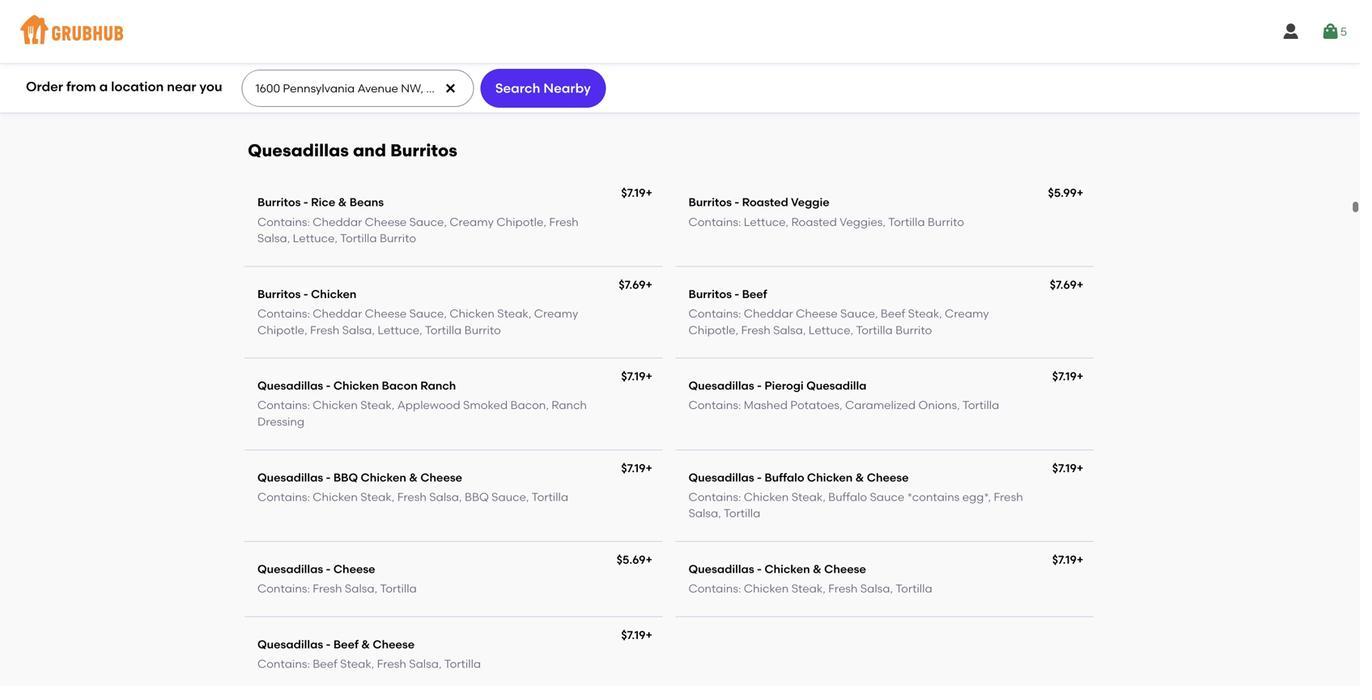 Task type: describe. For each thing, give the bounding box(es) containing it.
fresh inside quesadillas - bbq chicken & cheese contains: chicken steak, fresh salsa, bbq sauce, tortilla
[[397, 490, 427, 504]]

own for beef
[[758, 55, 783, 69]]

lettuce, for burritos - beef contains: cheddar cheese sauce, beef steak, creamy chipotle, fresh salsa, lettuce, tortilla burrito
[[809, 323, 854, 337]]

order
[[26, 79, 63, 95]]

$7.69 + for burritos - beef contains: cheddar cheese sauce, beef steak, creamy chipotle, fresh salsa, lettuce, tortilla burrito
[[1050, 278, 1084, 292]]

quesadillas for quesadillas - pierogi quesadilla contains: mashed potatoes, caramelized onions, tortilla
[[689, 379, 755, 393]]

burritos for burritos - chicken contains: cheddar cheese sauce, chicken steak, creamy chipotle, fresh salsa, lettuce, tortilla burrito
[[258, 287, 301, 301]]

- for quesadillas - buffalo chicken & cheese
[[757, 470, 762, 484]]

search
[[496, 80, 541, 96]]

+ for burritos - beef contains: cheddar cheese sauce, beef steak, creamy chipotle, fresh salsa, lettuce, tortilla burrito
[[1077, 278, 1084, 292]]

tortilla inside burritos - roasted veggie contains: lettuce, roasted veggies, tortilla burrito
[[889, 215, 926, 229]]

- for quesadillas - chicken bacon ranch
[[326, 379, 331, 393]]

+ for quesadillas - cheese contains: fresh salsa, tortilla
[[646, 553, 653, 567]]

- for burritos - rice & beans
[[304, 195, 308, 209]]

& for quesadillas - beef & cheese contains: beef steak, fresh salsa, tortilla
[[362, 637, 370, 651]]

cheese inside quesadillas - buffalo chicken & cheese contains: chicken steak, buffalo sauce *contains egg*, fresh salsa, tortilla
[[867, 470, 909, 484]]

egg*,
[[963, 490, 992, 504]]

burrito inside burritos - roasted veggie contains: lettuce, roasted veggies, tortilla burrito
[[928, 215, 965, 229]]

- for burritos - chicken
[[304, 287, 308, 301]]

burrito for burritos - beef contains: cheddar cheese sauce, beef steak, creamy chipotle, fresh salsa, lettuce, tortilla burrito
[[896, 323, 933, 337]]

panini
[[313, 75, 347, 89]]

& for quesadillas - chicken & cheese contains: chicken steak, fresh salsa, tortilla
[[813, 562, 822, 576]]

veggies,
[[840, 215, 886, 229]]

1 horizontal spatial buffalo
[[829, 490, 868, 504]]

bacon
[[382, 379, 418, 393]]

cheese inside "burritos - beef contains: cheddar cheese sauce, beef steak, creamy chipotle, fresh salsa, lettuce, tortilla burrito"
[[796, 307, 838, 320]]

steak, inside quesadillas - bbq chicken & cheese contains: chicken steak, fresh salsa, bbq sauce, tortilla
[[361, 490, 395, 504]]

sauce, inside burritos - rice & beans contains: cheddar cheese sauce, creamy chipotle, fresh salsa, lettuce, tortilla burrito
[[410, 215, 447, 229]]

sauce, inside quesadillas - bbq chicken & cheese contains: chicken steak, fresh salsa, bbq sauce, tortilla
[[492, 490, 529, 504]]

contains: inside quesadillas - buffalo chicken & cheese contains: chicken steak, buffalo sauce *contains egg*, fresh salsa, tortilla
[[689, 490, 742, 504]]

burritos for burritos - beef contains: cheddar cheese sauce, beef steak, creamy chipotle, fresh salsa, lettuce, tortilla burrito
[[689, 287, 732, 301]]

you
[[200, 79, 222, 95]]

quesadillas - buffalo chicken & cheese contains: chicken steak, buffalo sauce *contains egg*, fresh salsa, tortilla
[[689, 470, 1024, 520]]

cheddar for burritos - chicken
[[313, 307, 362, 320]]

pierogi
[[765, 379, 804, 393]]

contains: inside quesadillas - chicken & cheese contains: chicken steak, fresh salsa, tortilla
[[689, 582, 742, 595]]

fresh inside "burritos - beef contains: cheddar cheese sauce, beef steak, creamy chipotle, fresh salsa, lettuce, tortilla burrito"
[[742, 323, 771, 337]]

$5.69 +
[[617, 553, 653, 567]]

steak, inside quesadillas - buffalo chicken & cheese contains: chicken steak, buffalo sauce *contains egg*, fresh salsa, tortilla
[[792, 490, 826, 504]]

cheese inside burritos - rice & beans contains: cheddar cheese sauce, creamy chipotle, fresh salsa, lettuce, tortilla burrito
[[365, 215, 407, 229]]

- for burritos - beef
[[735, 287, 740, 301]]

burrito for burritos - rice & beans contains: cheddar cheese sauce, creamy chipotle, fresh salsa, lettuce, tortilla burrito
[[380, 231, 416, 245]]

quesadillas for quesadillas - buffalo chicken & cheese contains: chicken steak, buffalo sauce *contains egg*, fresh salsa, tortilla
[[689, 470, 755, 484]]

contains: inside "burritos - beef contains: cheddar cheese sauce, beef steak, creamy chipotle, fresh salsa, lettuce, tortilla burrito"
[[689, 307, 742, 320]]

a
[[99, 79, 108, 95]]

search nearby button
[[481, 69, 606, 108]]

sauce, inside burritos - chicken contains: cheddar cheese sauce, chicken steak, creamy chipotle, fresh salsa, lettuce, tortilla burrito
[[410, 307, 447, 320]]

own for cheese
[[326, 55, 352, 69]]

create your own - beef steak
[[689, 55, 853, 69]]

your for beef
[[730, 55, 755, 69]]

$7.19 + for quesadillas - buffalo chicken & cheese contains: chicken steak, buffalo sauce *contains egg*, fresh salsa, tortilla
[[1053, 461, 1084, 475]]

$7.19 + for quesadillas - bbq chicken & cheese contains: chicken steak, fresh salsa, bbq sauce, tortilla
[[622, 461, 653, 475]]

$7.69 for burritos - beef contains: cheddar cheese sauce, beef steak, creamy chipotle, fresh salsa, lettuce, tortilla burrito
[[1050, 278, 1077, 292]]

tortilla inside the quesadillas - beef & cheese contains: beef steak, fresh salsa, tortilla
[[444, 657, 481, 671]]

fresh inside burritos - rice & beans contains: cheddar cheese sauce, creamy chipotle, fresh salsa, lettuce, tortilla burrito
[[550, 215, 579, 229]]

smoked
[[463, 398, 508, 412]]

main navigation navigation
[[0, 0, 1361, 63]]

contains: inside burritos - chicken contains: cheddar cheese sauce, chicken steak, creamy chipotle, fresh salsa, lettuce, tortilla burrito
[[258, 307, 310, 320]]

+ for quesadillas - beef & cheese contains: beef steak, fresh salsa, tortilla
[[646, 628, 653, 642]]

& inside quesadillas - buffalo chicken & cheese contains: chicken steak, buffalo sauce *contains egg*, fresh salsa, tortilla
[[856, 470, 865, 484]]

contains: inside burritos - rice & beans contains: cheddar cheese sauce, creamy chipotle, fresh salsa, lettuce, tortilla burrito
[[258, 215, 310, 229]]

quesadillas - bbq chicken & cheese contains: chicken steak, fresh salsa, bbq sauce, tortilla
[[258, 470, 569, 504]]

$7.19 for quesadillas - bbq chicken & cheese contains: chicken steak, fresh salsa, bbq sauce, tortilla
[[622, 461, 646, 475]]

quesadillas for quesadillas - chicken & cheese contains: chicken steak, fresh salsa, tortilla
[[689, 562, 755, 576]]

steak, inside burritos - chicken contains: cheddar cheese sauce, chicken steak, creamy chipotle, fresh salsa, lettuce, tortilla burrito
[[498, 307, 532, 320]]

salsa, inside quesadillas - cheese contains: fresh salsa, tortilla
[[345, 582, 378, 595]]

steak, inside the quesadillas - beef & cheese contains: beef steak, fresh salsa, tortilla
[[340, 657, 374, 671]]

tortilla inside "burritos - beef contains: cheddar cheese sauce, beef steak, creamy chipotle, fresh salsa, lettuce, tortilla burrito"
[[856, 323, 893, 337]]

$5.99 +
[[1049, 186, 1084, 200]]

steak, inside quesadillas - chicken bacon ranch contains: chicken steak, applewood smoked bacon, ranch dressing
[[361, 398, 395, 412]]

fresh inside quesadillas - cheese contains: fresh salsa, tortilla
[[313, 582, 342, 595]]

salsa, inside burritos - rice & beans contains: cheddar cheese sauce, creamy chipotle, fresh salsa, lettuce, tortilla burrito
[[258, 231, 290, 245]]

tortilla inside quesadillas - cheese contains: fresh salsa, tortilla
[[380, 582, 417, 595]]

lettuce, for burritos - chicken contains: cheddar cheese sauce, chicken steak, creamy chipotle, fresh salsa, lettuce, tortilla burrito
[[378, 323, 423, 337]]

+ for quesadillas - chicken & cheese contains: chicken steak, fresh salsa, tortilla
[[1077, 553, 1084, 567]]

dressing
[[258, 415, 305, 428]]

burritos - beef contains: cheddar cheese sauce, beef steak, creamy chipotle, fresh salsa, lettuce, tortilla burrito
[[689, 287, 990, 337]]

quesadillas for quesadillas - beef & cheese contains: beef steak, fresh salsa, tortilla
[[258, 637, 323, 651]]

salsa, inside quesadillas - bbq chicken & cheese contains: chicken steak, fresh salsa, bbq sauce, tortilla
[[430, 490, 462, 504]]

contains: inside burritos - roasted veggie contains: lettuce, roasted veggies, tortilla burrito
[[689, 215, 742, 229]]

& inside quesadillas - bbq chicken & cheese contains: chicken steak, fresh salsa, bbq sauce, tortilla
[[409, 470, 418, 484]]

burritos - roasted veggie contains: lettuce, roasted veggies, tortilla burrito
[[689, 195, 965, 229]]

contains: inside quesadillas - chicken bacon ranch contains: chicken steak, applewood smoked bacon, ranch dressing
[[258, 398, 310, 412]]

tortilla inside quesadillas - buffalo chicken & cheese contains: chicken steak, buffalo sauce *contains egg*, fresh salsa, tortilla
[[724, 506, 761, 520]]

quesadillas - chicken bacon ranch contains: chicken steak, applewood smoked bacon, ranch dressing
[[258, 379, 587, 428]]

tortilla inside quesadillas - pierogi quesadilla contains: mashed potatoes, caramelized onions, tortilla
[[963, 398, 1000, 412]]

svg image
[[444, 82, 457, 95]]

applewood
[[397, 398, 461, 412]]

steak
[[821, 55, 853, 69]]

cheese inside the quesadillas - beef & cheese contains: beef steak, fresh salsa, tortilla
[[373, 637, 415, 651]]

Search Address search field
[[242, 70, 472, 106]]

creamy for beef
[[945, 307, 990, 320]]



Task type: vqa. For each thing, say whether or not it's contained in the screenshot.
PEPPERS
no



Task type: locate. For each thing, give the bounding box(es) containing it.
$7.19 + for burritos - rice & beans contains: cheddar cheese sauce, creamy chipotle, fresh salsa, lettuce, tortilla burrito
[[622, 186, 653, 200]]

*contains
[[908, 490, 960, 504]]

1 vertical spatial ranch
[[552, 398, 587, 412]]

steak, inside quesadillas - chicken & cheese contains: chicken steak, fresh salsa, tortilla
[[792, 582, 826, 595]]

create for create your own - beef steak
[[689, 55, 728, 69]]

chipotle, for contains: cheddar cheese sauce, chicken steak, creamy chipotle, fresh salsa, lettuce, tortilla burrito
[[258, 323, 308, 337]]

& inside quesadillas - chicken & cheese contains: chicken steak, fresh salsa, tortilla
[[813, 562, 822, 576]]

quesadillas for quesadillas and burritos
[[248, 140, 349, 161]]

+ for quesadillas - chicken bacon ranch contains: chicken steak, applewood smoked bacon, ranch dressing
[[646, 369, 653, 383]]

0 horizontal spatial svg image
[[1282, 22, 1301, 41]]

quesadillas - beef & cheese contains: beef steak, fresh salsa, tortilla
[[258, 637, 481, 671]]

0 horizontal spatial chipotle,
[[258, 323, 308, 337]]

+ for quesadillas - bbq chicken & cheese contains: chicken steak, fresh salsa, bbq sauce, tortilla
[[646, 461, 653, 475]]

order from a location near you
[[26, 79, 222, 95]]

tortilla inside quesadillas - bbq chicken & cheese contains: chicken steak, fresh salsa, bbq sauce, tortilla
[[532, 490, 569, 504]]

quesadillas inside quesadillas - chicken bacon ranch contains: chicken steak, applewood smoked bacon, ranch dressing
[[258, 379, 323, 393]]

- inside "burritos - beef contains: cheddar cheese sauce, beef steak, creamy chipotle, fresh salsa, lettuce, tortilla burrito"
[[735, 287, 740, 301]]

roasted left veggie
[[742, 195, 789, 209]]

quesadillas - chicken & cheese contains: chicken steak, fresh salsa, tortilla
[[689, 562, 933, 595]]

chipotle, for contains: cheddar cheese sauce, creamy chipotle, fresh salsa, lettuce, tortilla burrito
[[497, 215, 547, 229]]

creamy inside burritos - rice & beans contains: cheddar cheese sauce, creamy chipotle, fresh salsa, lettuce, tortilla burrito
[[450, 215, 494, 229]]

0 horizontal spatial buffalo
[[765, 470, 805, 484]]

location
[[111, 79, 164, 95]]

lettuce, inside "burritos - beef contains: cheddar cheese sauce, beef steak, creamy chipotle, fresh salsa, lettuce, tortilla burrito"
[[809, 323, 854, 337]]

chipotle, inside burritos - chicken contains: cheddar cheese sauce, chicken steak, creamy chipotle, fresh salsa, lettuce, tortilla burrito
[[258, 323, 308, 337]]

lettuce, for burritos - rice & beans contains: cheddar cheese sauce, creamy chipotle, fresh salsa, lettuce, tortilla burrito
[[293, 231, 338, 245]]

1 horizontal spatial roasted
[[792, 215, 837, 229]]

steak, inside "burritos - beef contains: cheddar cheese sauce, beef steak, creamy chipotle, fresh salsa, lettuce, tortilla burrito"
[[909, 307, 943, 320]]

- for quesadillas - pierogi quesadilla
[[757, 379, 762, 393]]

own left steak
[[758, 55, 783, 69]]

fresh inside the quesadillas - beef & cheese contains: beef steak, fresh salsa, tortilla
[[377, 657, 407, 671]]

chicken
[[311, 287, 357, 301], [450, 307, 495, 320], [334, 379, 379, 393], [313, 398, 358, 412], [361, 470, 407, 484], [808, 470, 853, 484], [313, 490, 358, 504], [744, 490, 789, 504], [765, 562, 811, 576], [744, 582, 789, 595]]

2 create from the left
[[689, 55, 728, 69]]

0 horizontal spatial roasted
[[742, 195, 789, 209]]

svg image inside 5 button
[[1322, 22, 1341, 41]]

$7.19 for burritos - rice & beans contains: cheddar cheese sauce, creamy chipotle, fresh salsa, lettuce, tortilla burrito
[[622, 186, 646, 200]]

burrito
[[928, 215, 965, 229], [380, 231, 416, 245], [465, 323, 501, 337], [896, 323, 933, 337]]

2 $7.69 from the left
[[1050, 278, 1077, 292]]

$7.19 + for quesadillas - pierogi quesadilla contains: mashed potatoes, caramelized onions, tortilla
[[1053, 369, 1084, 383]]

salsa,
[[258, 231, 290, 245], [342, 323, 375, 337], [774, 323, 806, 337], [430, 490, 462, 504], [689, 506, 722, 520], [345, 582, 378, 595], [861, 582, 894, 595], [409, 657, 442, 671]]

rice
[[311, 195, 336, 209]]

beans
[[350, 195, 384, 209]]

nearby
[[544, 80, 591, 96]]

cheese inside create your own - cheese contains: panini bread
[[362, 55, 404, 69]]

cheddar inside burritos - rice & beans contains: cheddar cheese sauce, creamy chipotle, fresh salsa, lettuce, tortilla burrito
[[313, 215, 362, 229]]

own inside create your own - cheese contains: panini bread
[[326, 55, 352, 69]]

chipotle, inside "burritos - beef contains: cheddar cheese sauce, beef steak, creamy chipotle, fresh salsa, lettuce, tortilla burrito"
[[689, 323, 739, 337]]

& inside the quesadillas - beef & cheese contains: beef steak, fresh salsa, tortilla
[[362, 637, 370, 651]]

$7.69 +
[[619, 278, 653, 292], [1050, 278, 1084, 292]]

fresh inside quesadillas - chicken & cheese contains: chicken steak, fresh salsa, tortilla
[[829, 582, 858, 595]]

chipotle, for contains: cheddar cheese sauce, beef steak, creamy chipotle, fresh salsa, lettuce, tortilla burrito
[[689, 323, 739, 337]]

- inside the quesadillas - beef & cheese contains: beef steak, fresh salsa, tortilla
[[326, 637, 331, 651]]

tortilla
[[889, 215, 926, 229], [340, 231, 377, 245], [425, 323, 462, 337], [856, 323, 893, 337], [963, 398, 1000, 412], [532, 490, 569, 504], [724, 506, 761, 520], [380, 582, 417, 595], [896, 582, 933, 595], [444, 657, 481, 671]]

1 horizontal spatial $7.69 +
[[1050, 278, 1084, 292]]

lettuce,
[[744, 215, 789, 229], [293, 231, 338, 245], [378, 323, 423, 337], [809, 323, 854, 337]]

roasted
[[742, 195, 789, 209], [792, 215, 837, 229]]

cheese inside quesadillas - chicken & cheese contains: chicken steak, fresh salsa, tortilla
[[825, 562, 867, 576]]

2 svg image from the left
[[1322, 22, 1341, 41]]

cheddar
[[313, 215, 362, 229], [313, 307, 362, 320], [744, 307, 794, 320]]

0 vertical spatial ranch
[[421, 379, 456, 393]]

-
[[355, 55, 359, 69], [786, 55, 791, 69], [304, 195, 308, 209], [735, 195, 740, 209], [304, 287, 308, 301], [735, 287, 740, 301], [326, 379, 331, 393], [757, 379, 762, 393], [326, 470, 331, 484], [757, 470, 762, 484], [326, 562, 331, 576], [757, 562, 762, 576], [326, 637, 331, 651]]

1 horizontal spatial bbq
[[465, 490, 489, 504]]

1 create from the left
[[258, 55, 296, 69]]

and
[[353, 140, 386, 161]]

- for quesadillas - beef & cheese
[[326, 637, 331, 651]]

salsa, inside "burritos - beef contains: cheddar cheese sauce, beef steak, creamy chipotle, fresh salsa, lettuce, tortilla burrito"
[[774, 323, 806, 337]]

chipotle,
[[497, 215, 547, 229], [258, 323, 308, 337], [689, 323, 739, 337]]

- inside burritos - chicken contains: cheddar cheese sauce, chicken steak, creamy chipotle, fresh salsa, lettuce, tortilla burrito
[[304, 287, 308, 301]]

burrito for burritos - chicken contains: cheddar cheese sauce, chicken steak, creamy chipotle, fresh salsa, lettuce, tortilla burrito
[[465, 323, 501, 337]]

$5.69
[[617, 553, 646, 567]]

0 horizontal spatial create
[[258, 55, 296, 69]]

quesadillas inside quesadillas - buffalo chicken & cheese contains: chicken steak, buffalo sauce *contains egg*, fresh salsa, tortilla
[[689, 470, 755, 484]]

burrito inside burritos - rice & beans contains: cheddar cheese sauce, creamy chipotle, fresh salsa, lettuce, tortilla burrito
[[380, 231, 416, 245]]

0 horizontal spatial own
[[326, 55, 352, 69]]

quesadillas inside quesadillas - chicken & cheese contains: chicken steak, fresh salsa, tortilla
[[689, 562, 755, 576]]

0 horizontal spatial ranch
[[421, 379, 456, 393]]

quesadillas and burritos
[[248, 140, 458, 161]]

2 horizontal spatial creamy
[[945, 307, 990, 320]]

salsa, inside burritos - chicken contains: cheddar cheese sauce, chicken steak, creamy chipotle, fresh salsa, lettuce, tortilla burrito
[[342, 323, 375, 337]]

+ for burritos - roasted veggie contains: lettuce, roasted veggies, tortilla burrito
[[1077, 186, 1084, 200]]

quesadillas inside the quesadillas - beef & cheese contains: beef steak, fresh salsa, tortilla
[[258, 637, 323, 651]]

& for burritos - rice & beans contains: cheddar cheese sauce, creamy chipotle, fresh salsa, lettuce, tortilla burrito
[[338, 195, 347, 209]]

contains: inside quesadillas - bbq chicken & cheese contains: chicken steak, fresh salsa, bbq sauce, tortilla
[[258, 490, 310, 504]]

create
[[258, 55, 296, 69], [689, 55, 728, 69]]

1 svg image from the left
[[1282, 22, 1301, 41]]

roasted down veggie
[[792, 215, 837, 229]]

$7.19 + for quesadillas - chicken bacon ranch contains: chicken steak, applewood smoked bacon, ranch dressing
[[622, 369, 653, 383]]

burritos inside "burritos - beef contains: cheddar cheese sauce, beef steak, creamy chipotle, fresh salsa, lettuce, tortilla burrito"
[[689, 287, 732, 301]]

cheese inside quesadillas - cheese contains: fresh salsa, tortilla
[[334, 562, 376, 576]]

5 button
[[1322, 17, 1348, 46]]

sauce
[[870, 490, 905, 504]]

near
[[167, 79, 196, 95]]

burritos - rice & beans contains: cheddar cheese sauce, creamy chipotle, fresh salsa, lettuce, tortilla burrito
[[258, 195, 579, 245]]

lettuce, inside burritos - roasted veggie contains: lettuce, roasted veggies, tortilla burrito
[[744, 215, 789, 229]]

0 vertical spatial buffalo
[[765, 470, 805, 484]]

0 horizontal spatial bbq
[[334, 470, 358, 484]]

&
[[338, 195, 347, 209], [409, 470, 418, 484], [856, 470, 865, 484], [813, 562, 822, 576], [362, 637, 370, 651]]

- for burritos - roasted veggie
[[735, 195, 740, 209]]

1 horizontal spatial your
[[730, 55, 755, 69]]

salsa, inside the quesadillas - beef & cheese contains: beef steak, fresh salsa, tortilla
[[409, 657, 442, 671]]

tortilla inside burritos - rice & beans contains: cheddar cheese sauce, creamy chipotle, fresh salsa, lettuce, tortilla burrito
[[340, 231, 377, 245]]

ranch up applewood
[[421, 379, 456, 393]]

your
[[299, 55, 323, 69], [730, 55, 755, 69]]

tortilla inside burritos - chicken contains: cheddar cheese sauce, chicken steak, creamy chipotle, fresh salsa, lettuce, tortilla burrito
[[425, 323, 462, 337]]

1 horizontal spatial creamy
[[534, 307, 579, 320]]

chipotle, inside burritos - rice & beans contains: cheddar cheese sauce, creamy chipotle, fresh salsa, lettuce, tortilla burrito
[[497, 215, 547, 229]]

1 vertical spatial roasted
[[792, 215, 837, 229]]

1 vertical spatial bbq
[[465, 490, 489, 504]]

$5.99
[[1049, 186, 1077, 200]]

+ for burritos - rice & beans contains: cheddar cheese sauce, creamy chipotle, fresh salsa, lettuce, tortilla burrito
[[646, 186, 653, 200]]

quesadillas for quesadillas - cheese contains: fresh salsa, tortilla
[[258, 562, 323, 576]]

lettuce, inside burritos - chicken contains: cheddar cheese sauce, chicken steak, creamy chipotle, fresh salsa, lettuce, tortilla burrito
[[378, 323, 423, 337]]

0 horizontal spatial creamy
[[450, 215, 494, 229]]

1 your from the left
[[299, 55, 323, 69]]

- inside quesadillas - pierogi quesadilla contains: mashed potatoes, caramelized onions, tortilla
[[757, 379, 762, 393]]

buffalo left sauce
[[829, 490, 868, 504]]

1 own from the left
[[326, 55, 352, 69]]

$7.19 for quesadillas - chicken & cheese contains: chicken steak, fresh salsa, tortilla
[[1053, 553, 1077, 567]]

potatoes,
[[791, 398, 843, 412]]

burritos for burritos - roasted veggie contains: lettuce, roasted veggies, tortilla burrito
[[689, 195, 732, 209]]

own up panini in the left of the page
[[326, 55, 352, 69]]

2 your from the left
[[730, 55, 755, 69]]

onions,
[[919, 398, 960, 412]]

quesadilla
[[807, 379, 867, 393]]

- inside burritos - rice & beans contains: cheddar cheese sauce, creamy chipotle, fresh salsa, lettuce, tortilla burrito
[[304, 195, 308, 209]]

+ for burritos - chicken contains: cheddar cheese sauce, chicken steak, creamy chipotle, fresh salsa, lettuce, tortilla burrito
[[646, 278, 653, 292]]

- inside create your own - cheese contains: panini bread
[[355, 55, 359, 69]]

+
[[646, 186, 653, 200], [1077, 186, 1084, 200], [646, 278, 653, 292], [1077, 278, 1084, 292], [646, 369, 653, 383], [1077, 369, 1084, 383], [646, 461, 653, 475], [1077, 461, 1084, 475], [646, 553, 653, 567], [1077, 553, 1084, 567], [646, 628, 653, 642]]

veggie
[[791, 195, 830, 209]]

burritos inside burritos - roasted veggie contains: lettuce, roasted veggies, tortilla burrito
[[689, 195, 732, 209]]

0 vertical spatial bbq
[[334, 470, 358, 484]]

- for quesadillas - chicken & cheese
[[757, 562, 762, 576]]

contains: inside the quesadillas - beef & cheese contains: beef steak, fresh salsa, tortilla
[[258, 657, 310, 671]]

quesadillas for quesadillas - chicken bacon ranch contains: chicken steak, applewood smoked bacon, ranch dressing
[[258, 379, 323, 393]]

from
[[66, 79, 96, 95]]

quesadillas - pierogi quesadilla contains: mashed potatoes, caramelized onions, tortilla
[[689, 379, 1000, 412]]

2 own from the left
[[758, 55, 783, 69]]

mashed
[[744, 398, 788, 412]]

fresh
[[550, 215, 579, 229], [310, 323, 340, 337], [742, 323, 771, 337], [397, 490, 427, 504], [994, 490, 1024, 504], [313, 582, 342, 595], [829, 582, 858, 595], [377, 657, 407, 671]]

cheddar inside burritos - chicken contains: cheddar cheese sauce, chicken steak, creamy chipotle, fresh salsa, lettuce, tortilla burrito
[[313, 307, 362, 320]]

- inside quesadillas - buffalo chicken & cheese contains: chicken steak, buffalo sauce *contains egg*, fresh salsa, tortilla
[[757, 470, 762, 484]]

beef
[[793, 55, 819, 69], [742, 287, 768, 301], [881, 307, 906, 320], [334, 637, 359, 651], [313, 657, 338, 671]]

sauce, inside "burritos - beef contains: cheddar cheese sauce, beef steak, creamy chipotle, fresh salsa, lettuce, tortilla burrito"
[[841, 307, 878, 320]]

burritos
[[391, 140, 458, 161], [258, 195, 301, 209], [689, 195, 732, 209], [258, 287, 301, 301], [689, 287, 732, 301]]

0 vertical spatial roasted
[[742, 195, 789, 209]]

1 horizontal spatial chipotle,
[[497, 215, 547, 229]]

quesadillas inside quesadillas - pierogi quesadilla contains: mashed potatoes, caramelized onions, tortilla
[[689, 379, 755, 393]]

1 $7.69 + from the left
[[619, 278, 653, 292]]

burrito inside "burritos - beef contains: cheddar cheese sauce, beef steak, creamy chipotle, fresh salsa, lettuce, tortilla burrito"
[[896, 323, 933, 337]]

sauce,
[[410, 215, 447, 229], [410, 307, 447, 320], [841, 307, 878, 320], [492, 490, 529, 504]]

$7.19 + for quesadillas - beef & cheese contains: beef steak, fresh salsa, tortilla
[[622, 628, 653, 642]]

buffalo
[[765, 470, 805, 484], [829, 490, 868, 504]]

1 vertical spatial buffalo
[[829, 490, 868, 504]]

creamy
[[450, 215, 494, 229], [534, 307, 579, 320], [945, 307, 990, 320]]

1 $7.69 from the left
[[619, 278, 646, 292]]

1 horizontal spatial ranch
[[552, 398, 587, 412]]

burritos inside burritos - rice & beans contains: cheddar cheese sauce, creamy chipotle, fresh salsa, lettuce, tortilla burrito
[[258, 195, 301, 209]]

- for quesadillas - cheese
[[326, 562, 331, 576]]

buffalo down mashed on the right bottom of the page
[[765, 470, 805, 484]]

burritos for burritos - rice & beans contains: cheddar cheese sauce, creamy chipotle, fresh salsa, lettuce, tortilla burrito
[[258, 195, 301, 209]]

0 horizontal spatial your
[[299, 55, 323, 69]]

- inside quesadillas - chicken & cheese contains: chicken steak, fresh salsa, tortilla
[[757, 562, 762, 576]]

burritos inside burritos - chicken contains: cheddar cheese sauce, chicken steak, creamy chipotle, fresh salsa, lettuce, tortilla burrito
[[258, 287, 301, 301]]

$7.19 for quesadillas - beef & cheese contains: beef steak, fresh salsa, tortilla
[[622, 628, 646, 642]]

create for create your own - cheese contains: panini bread
[[258, 55, 296, 69]]

contains: inside quesadillas - cheese contains: fresh salsa, tortilla
[[258, 582, 310, 595]]

bacon,
[[511, 398, 549, 412]]

$7.19 for quesadillas - chicken bacon ranch contains: chicken steak, applewood smoked bacon, ranch dressing
[[622, 369, 646, 383]]

burrito inside burritos - chicken contains: cheddar cheese sauce, chicken steak, creamy chipotle, fresh salsa, lettuce, tortilla burrito
[[465, 323, 501, 337]]

2 $7.69 + from the left
[[1050, 278, 1084, 292]]

$7.19 + for quesadillas - chicken & cheese contains: chicken steak, fresh salsa, tortilla
[[1053, 553, 1084, 567]]

your inside create your own - cheese contains: panini bread
[[299, 55, 323, 69]]

$7.19 for quesadillas - pierogi quesadilla contains: mashed potatoes, caramelized onions, tortilla
[[1053, 369, 1077, 383]]

search nearby
[[496, 80, 591, 96]]

quesadillas
[[248, 140, 349, 161], [258, 379, 323, 393], [689, 379, 755, 393], [258, 470, 323, 484], [689, 470, 755, 484], [258, 562, 323, 576], [689, 562, 755, 576], [258, 637, 323, 651]]

fresh inside burritos - chicken contains: cheddar cheese sauce, chicken steak, creamy chipotle, fresh salsa, lettuce, tortilla burrito
[[310, 323, 340, 337]]

cheese inside burritos - chicken contains: cheddar cheese sauce, chicken steak, creamy chipotle, fresh salsa, lettuce, tortilla burrito
[[365, 307, 407, 320]]

cheddar for burritos - beef
[[744, 307, 794, 320]]

5
[[1341, 25, 1348, 38]]

- inside quesadillas - chicken bacon ranch contains: chicken steak, applewood smoked bacon, ranch dressing
[[326, 379, 331, 393]]

$7.69 for burritos - chicken contains: cheddar cheese sauce, chicken steak, creamy chipotle, fresh salsa, lettuce, tortilla burrito
[[619, 278, 646, 292]]

1 horizontal spatial create
[[689, 55, 728, 69]]

2 horizontal spatial chipotle,
[[689, 323, 739, 337]]

contains:
[[258, 75, 310, 89], [258, 215, 310, 229], [689, 215, 742, 229], [258, 307, 310, 320], [689, 307, 742, 320], [258, 398, 310, 412], [689, 398, 742, 412], [258, 490, 310, 504], [689, 490, 742, 504], [258, 582, 310, 595], [689, 582, 742, 595], [258, 657, 310, 671]]

$7.19 for quesadillas - buffalo chicken & cheese contains: chicken steak, buffalo sauce *contains egg*, fresh salsa, tortilla
[[1053, 461, 1077, 475]]

caramelized
[[846, 398, 916, 412]]

1 horizontal spatial svg image
[[1322, 22, 1341, 41]]

ranch right bacon,
[[552, 398, 587, 412]]

- inside quesadillas - cheese contains: fresh salsa, tortilla
[[326, 562, 331, 576]]

quesadillas for quesadillas - bbq chicken & cheese contains: chicken steak, fresh salsa, bbq sauce, tortilla
[[258, 470, 323, 484]]

bbq
[[334, 470, 358, 484], [465, 490, 489, 504]]

- inside burritos - roasted veggie contains: lettuce, roasted veggies, tortilla burrito
[[735, 195, 740, 209]]

- for quesadillas - bbq chicken & cheese
[[326, 470, 331, 484]]

0 horizontal spatial $7.69
[[619, 278, 646, 292]]

1 horizontal spatial own
[[758, 55, 783, 69]]

contains: inside quesadillas - pierogi quesadilla contains: mashed potatoes, caramelized onions, tortilla
[[689, 398, 742, 412]]

salsa, inside quesadillas - buffalo chicken & cheese contains: chicken steak, buffalo sauce *contains egg*, fresh salsa, tortilla
[[689, 506, 722, 520]]

+ for quesadillas - buffalo chicken & cheese contains: chicken steak, buffalo sauce *contains egg*, fresh salsa, tortilla
[[1077, 461, 1084, 475]]

quesadillas inside quesadillas - cheese contains: fresh salsa, tortilla
[[258, 562, 323, 576]]

- inside quesadillas - bbq chicken & cheese contains: chicken steak, fresh salsa, bbq sauce, tortilla
[[326, 470, 331, 484]]

creamy for cheese
[[450, 215, 494, 229]]

bread
[[350, 75, 383, 89]]

$7.19 +
[[622, 186, 653, 200], [622, 369, 653, 383], [1053, 369, 1084, 383], [622, 461, 653, 475], [1053, 461, 1084, 475], [1053, 553, 1084, 567], [622, 628, 653, 642]]

$7.69 + for burritos - chicken contains: cheddar cheese sauce, chicken steak, creamy chipotle, fresh salsa, lettuce, tortilla burrito
[[619, 278, 653, 292]]

creamy for chicken
[[534, 307, 579, 320]]

create your own - cheese contains: panini bread
[[258, 55, 404, 89]]

own
[[326, 55, 352, 69], [758, 55, 783, 69]]

quesadillas - cheese contains: fresh salsa, tortilla
[[258, 562, 417, 595]]

lettuce, inside burritos - rice & beans contains: cheddar cheese sauce, creamy chipotle, fresh salsa, lettuce, tortilla burrito
[[293, 231, 338, 245]]

cheese inside quesadillas - bbq chicken & cheese contains: chicken steak, fresh salsa, bbq sauce, tortilla
[[421, 470, 463, 484]]

burritos - chicken contains: cheddar cheese sauce, chicken steak, creamy chipotle, fresh salsa, lettuce, tortilla burrito
[[258, 287, 579, 337]]

steak,
[[498, 307, 532, 320], [909, 307, 943, 320], [361, 398, 395, 412], [361, 490, 395, 504], [792, 490, 826, 504], [792, 582, 826, 595], [340, 657, 374, 671]]

tortilla inside quesadillas - chicken & cheese contains: chicken steak, fresh salsa, tortilla
[[896, 582, 933, 595]]

salsa, inside quesadillas - chicken & cheese contains: chicken steak, fresh salsa, tortilla
[[861, 582, 894, 595]]

svg image
[[1282, 22, 1301, 41], [1322, 22, 1341, 41]]

+ for quesadillas - pierogi quesadilla contains: mashed potatoes, caramelized onions, tortilla
[[1077, 369, 1084, 383]]

$7.69
[[619, 278, 646, 292], [1050, 278, 1077, 292]]

fresh inside quesadillas - buffalo chicken & cheese contains: chicken steak, buffalo sauce *contains egg*, fresh salsa, tortilla
[[994, 490, 1024, 504]]

ranch
[[421, 379, 456, 393], [552, 398, 587, 412]]

1 horizontal spatial $7.69
[[1050, 278, 1077, 292]]

create inside create your own - cheese contains: panini bread
[[258, 55, 296, 69]]

0 horizontal spatial $7.69 +
[[619, 278, 653, 292]]

your for cheese
[[299, 55, 323, 69]]

contains: inside create your own - cheese contains: panini bread
[[258, 75, 310, 89]]

cheese
[[362, 55, 404, 69], [365, 215, 407, 229], [365, 307, 407, 320], [796, 307, 838, 320], [421, 470, 463, 484], [867, 470, 909, 484], [334, 562, 376, 576], [825, 562, 867, 576], [373, 637, 415, 651]]

$7.19
[[622, 186, 646, 200], [622, 369, 646, 383], [1053, 369, 1077, 383], [622, 461, 646, 475], [1053, 461, 1077, 475], [1053, 553, 1077, 567], [622, 628, 646, 642]]

cheddar inside "burritos - beef contains: cheddar cheese sauce, beef steak, creamy chipotle, fresh salsa, lettuce, tortilla burrito"
[[744, 307, 794, 320]]



